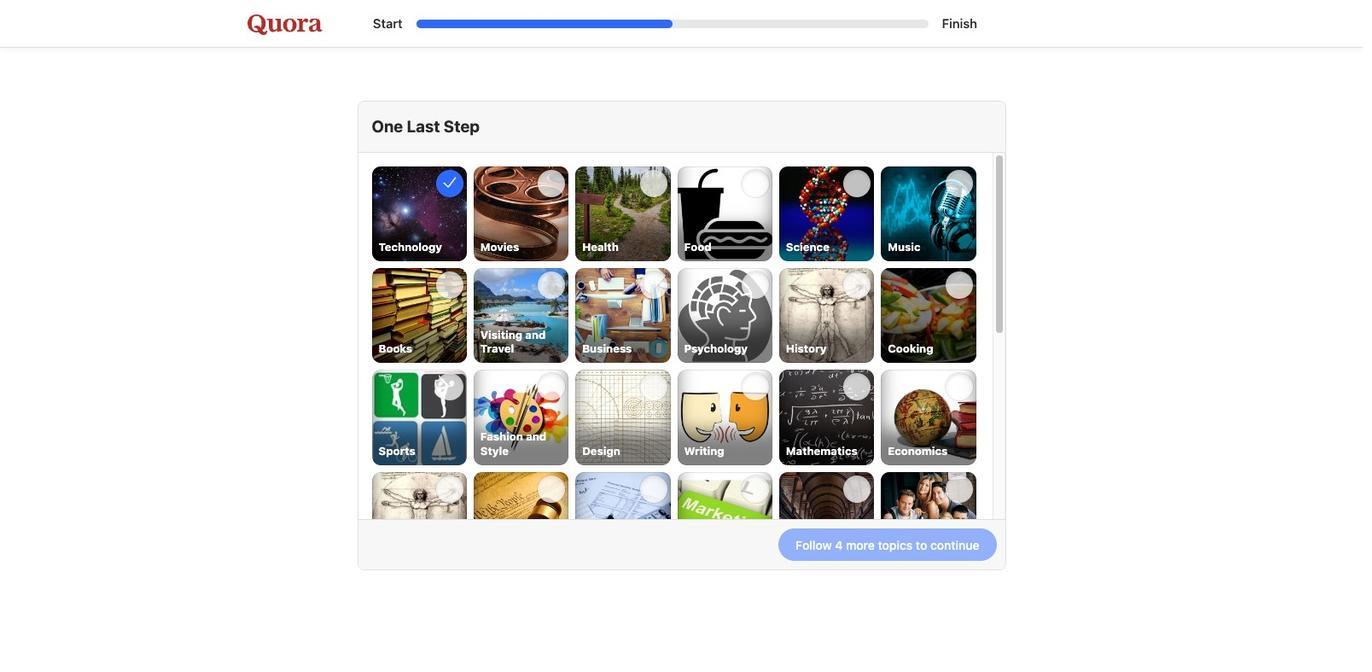 Task type: vqa. For each thing, say whether or not it's contained in the screenshot.
and
yes



Task type: describe. For each thing, give the bounding box(es) containing it.
and for visiting and travel
[[525, 327, 546, 341]]

movies
[[481, 240, 520, 254]]

mathematics
[[786, 444, 858, 457]]

travel
[[481, 342, 514, 356]]

history
[[786, 342, 827, 356]]

last
[[407, 117, 440, 136]]

technology
[[379, 240, 442, 254]]

one last step
[[372, 117, 480, 136]]

finish
[[942, 15, 978, 31]]

quora+
[[884, 15, 923, 28]]

writing
[[684, 444, 725, 457]]

visiting and travel
[[481, 327, 546, 356]]

fashion
[[481, 429, 523, 443]]

books
[[379, 342, 413, 356]]



Task type: locate. For each thing, give the bounding box(es) containing it.
and for fashion and style
[[526, 429, 547, 443]]

start
[[373, 15, 403, 31]]

fashion and style
[[481, 429, 547, 457]]

try quora+ button
[[851, 9, 936, 34]]

style
[[481, 444, 509, 457]]

sports
[[379, 444, 416, 457]]

health
[[582, 240, 619, 254]]

try
[[864, 15, 881, 28]]

economics
[[888, 444, 948, 457]]

science
[[786, 240, 830, 254]]

and right visiting
[[525, 327, 546, 341]]

step
[[444, 117, 480, 136]]

and inside fashion and style
[[526, 429, 547, 443]]

0 vertical spatial and
[[525, 327, 546, 341]]

cooking
[[888, 342, 934, 356]]

1 vertical spatial and
[[526, 429, 547, 443]]

visiting
[[481, 327, 523, 341]]

and right the 'fashion'
[[526, 429, 547, 443]]

business
[[582, 342, 632, 356]]

food
[[684, 240, 712, 254]]

music
[[888, 240, 921, 254]]

one
[[372, 117, 403, 136]]

psychology
[[684, 342, 748, 356]]

try quora+
[[864, 15, 923, 28]]

and inside visiting and travel
[[525, 327, 546, 341]]

design
[[582, 444, 621, 457]]

and
[[525, 327, 546, 341], [526, 429, 547, 443]]



